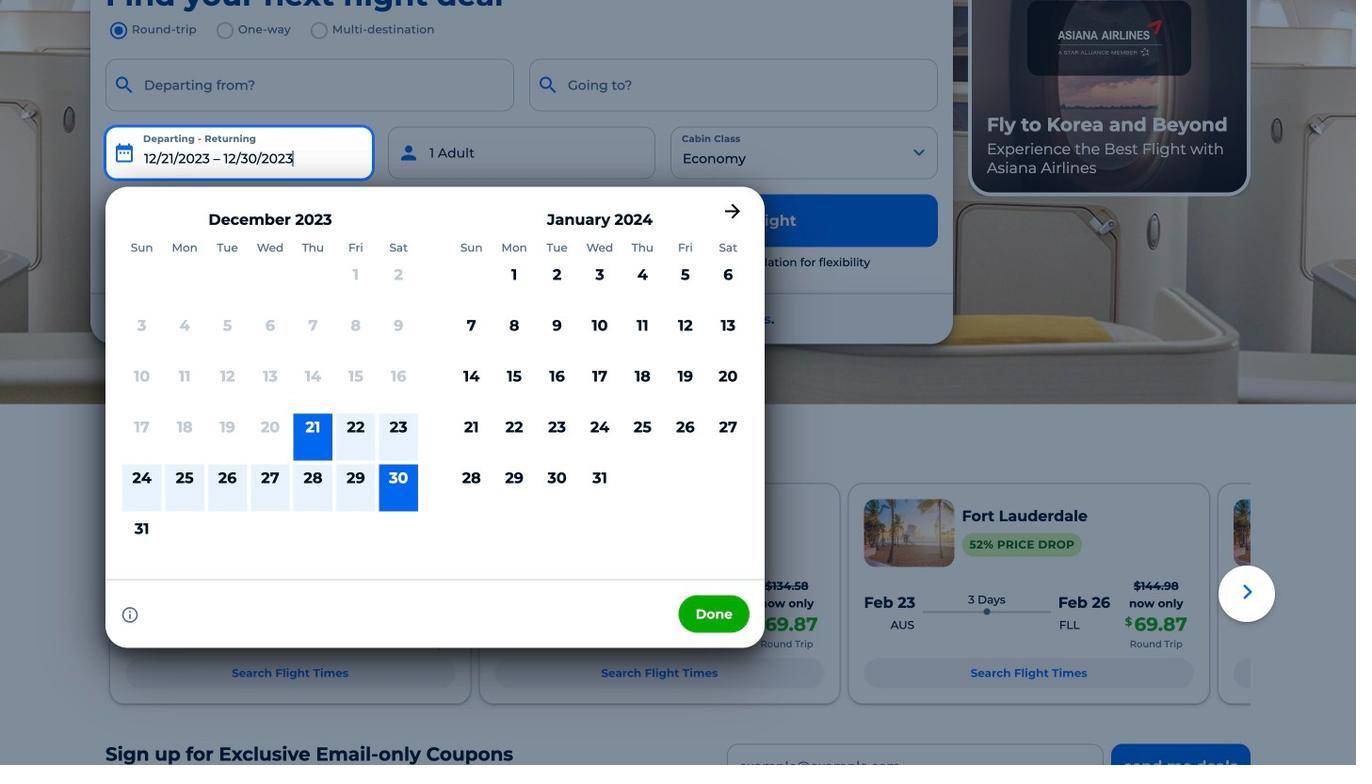 Task type: describe. For each thing, give the bounding box(es) containing it.
next image
[[1234, 578, 1264, 608]]

flight-search-form element
[[98, 18, 1357, 648]]

traveler selection text field
[[388, 127, 656, 180]]

none field going to?
[[529, 59, 938, 112]]



Task type: locate. For each thing, give the bounding box(es) containing it.
2 none field from the left
[[529, 59, 938, 112]]

advertisement region
[[968, 0, 1251, 197]]

0 horizontal spatial fort lauderdale image image
[[125, 500, 216, 567]]

2 fort lauderdale image image from the left
[[864, 500, 955, 567]]

none field departing from?
[[106, 59, 514, 112]]

1 horizontal spatial none field
[[529, 59, 938, 112]]

1 none field from the left
[[106, 59, 514, 112]]

Departing – Returning Date Picker field
[[106, 127, 373, 180]]

1 horizontal spatial fort lauderdale image image
[[864, 500, 955, 567]]

fort lauderdale image image
[[125, 500, 216, 567], [864, 500, 955, 567]]

0 horizontal spatial none field
[[106, 59, 514, 112]]

Going to? field
[[529, 59, 938, 112]]

Promotion email input field
[[727, 745, 1104, 766]]

1 fort lauderdale image image from the left
[[125, 500, 216, 567]]

Departing from? field
[[106, 59, 514, 112]]

show february 2024 image
[[722, 200, 744, 223]]

None field
[[106, 59, 514, 112], [529, 59, 938, 112]]



Task type: vqa. For each thing, say whether or not it's contained in the screenshot.
are
no



